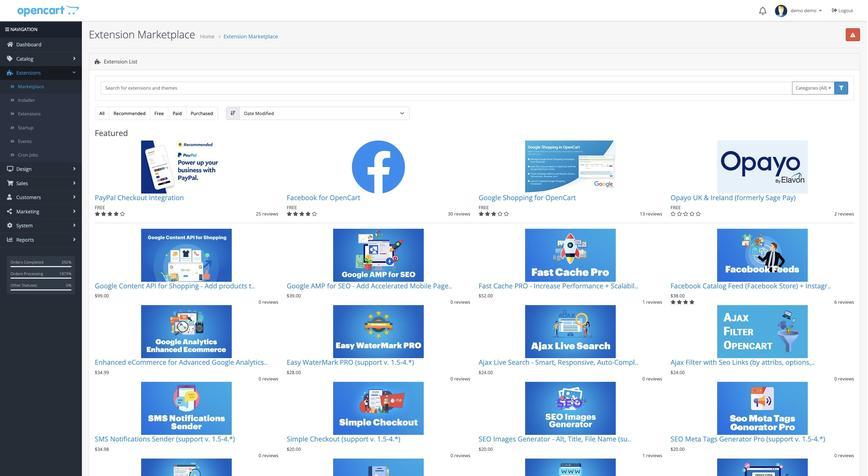 Task type: locate. For each thing, give the bounding box(es) containing it.
google amp for seo - add accelerated mobile page.. link
[[287, 281, 452, 290]]

+ right store)
[[800, 281, 804, 290]]

paid link
[[168, 107, 187, 120]]

installer link
[[0, 94, 82, 107]]

checkout right paypal
[[117, 193, 147, 202]]

user image
[[7, 194, 13, 200]]

watermark
[[303, 358, 338, 367]]

for inside google shopping for opencart free
[[535, 193, 544, 202]]

0 for sms notifications sender (support v. 1.5-4.*)
[[259, 452, 261, 459]]

0 horizontal spatial facebook
[[287, 193, 317, 202]]

2 generator from the left
[[720, 434, 752, 444]]

1 vertical spatial shopping
[[169, 281, 199, 290]]

paid
[[173, 110, 182, 116]]

amp
[[311, 281, 326, 290]]

cache
[[494, 281, 513, 290]]

google shopping for opencart free
[[479, 193, 576, 211]]

0 vertical spatial extensions
[[15, 70, 41, 76]]

0 vertical spatial checkout
[[117, 193, 147, 202]]

0 reviews for google content api for shopping - add products t..
[[259, 299, 279, 305]]

4 free from the left
[[671, 204, 681, 211]]

4.*) inside sms notifications sender (support v. 1.5-4.*) $34.98
[[224, 434, 235, 444]]

0 horizontal spatial shopping
[[169, 281, 199, 290]]

0 for ajax filter with seo links (by attribs, options,..
[[835, 376, 838, 382]]

1 orders from the top
[[10, 259, 23, 265]]

facebook inside facebook for opencart free
[[287, 193, 317, 202]]

ajax left filter
[[671, 358, 684, 367]]

1 horizontal spatial opencart
[[546, 193, 576, 202]]

request history (contact form history) - v. 1.5*.. image
[[333, 459, 424, 476]]

$24.00 inside the ajax live search - smart, responsive, auto-compl.. $24.00
[[479, 369, 493, 376]]

1973%
[[60, 271, 71, 276]]

ajax inside ajax filter with seo links (by attribs, options,.. $24.00
[[671, 358, 684, 367]]

1 horizontal spatial +
[[800, 281, 804, 290]]

1.5- inside easy watermark pro (support v. 1.5-4.*) $28.00
[[391, 358, 403, 367]]

mobile
[[410, 281, 432, 290]]

cron jobs
[[18, 152, 38, 158]]

1 horizontal spatial generator
[[720, 434, 752, 444]]

fast
[[479, 281, 492, 290]]

$28.00
[[287, 369, 301, 376]]

design link
[[0, 162, 82, 176]]

seo inside seo meta tags generator pro (support v. 1.5-4.*) $20.00
[[671, 434, 684, 444]]

0 horizontal spatial ajax
[[479, 358, 492, 367]]

bell image
[[760, 7, 767, 15]]

0 horizontal spatial catalog
[[15, 55, 33, 62]]

seo left meta
[[671, 434, 684, 444]]

2 horizontal spatial seo
[[671, 434, 684, 444]]

1 horizontal spatial catalog
[[703, 281, 727, 290]]

1 horizontal spatial ajax
[[671, 358, 684, 367]]

2 orders from the top
[[10, 271, 23, 276]]

pro inside fast cache pro - increase performance + scalabil.. $52.00
[[515, 281, 528, 290]]

$20.00 inside seo meta tags generator pro (support v. 1.5-4.*) $20.00
[[671, 446, 685, 452]]

share alt image
[[7, 209, 13, 214]]

easy watermark pro (support v. 1.5-4.*) link
[[287, 358, 414, 367]]

1 horizontal spatial add
[[357, 281, 369, 290]]

star image
[[95, 212, 100, 216], [114, 212, 119, 216], [293, 212, 298, 216], [306, 212, 311, 216], [479, 212, 484, 216], [485, 212, 490, 216], [492, 212, 497, 216], [498, 212, 503, 216], [504, 212, 509, 216], [671, 212, 676, 216], [690, 212, 695, 216], [671, 300, 676, 305], [677, 300, 682, 305], [684, 300, 689, 305]]

google inside google content api for shopping - add products t.. $99.00
[[95, 281, 117, 290]]

increase
[[534, 281, 561, 290]]

checkout right the simple on the left
[[310, 434, 340, 444]]

star image
[[101, 212, 106, 216], [107, 212, 113, 216], [120, 212, 125, 216], [287, 212, 292, 216], [300, 212, 305, 216], [312, 212, 317, 216], [677, 212, 682, 216], [684, 212, 689, 216], [696, 212, 701, 216], [690, 300, 695, 305]]

extension right 'home' link
[[224, 33, 247, 40]]

system link
[[0, 219, 82, 233]]

paypal
[[95, 193, 116, 202]]

pro inside easy watermark pro (support v. 1.5-4.*) $28.00
[[340, 358, 354, 367]]

1 vertical spatial extensions link
[[0, 107, 82, 121]]

1 opencart from the left
[[330, 193, 361, 202]]

1
[[643, 299, 646, 305], [643, 452, 646, 459]]

add left accelerated at the left bottom
[[357, 281, 369, 290]]

shopping inside google content api for shopping - add products t.. $99.00
[[169, 281, 199, 290]]

seo left images
[[479, 434, 492, 444]]

facebook inside facebook catalog feed (facebook store) + instagr.. $38.00
[[671, 281, 701, 290]]

catalog inside "catalog" link
[[15, 55, 33, 62]]

generator inside seo images generator - alt, title, file name (su.. $20.00
[[518, 434, 551, 444]]

pro right watermark
[[340, 358, 354, 367]]

attribs,
[[762, 358, 784, 367]]

2 opencart from the left
[[546, 193, 576, 202]]

1 vertical spatial catalog
[[703, 281, 727, 290]]

$39.00
[[287, 293, 301, 299]]

0 reviews
[[259, 299, 279, 305], [451, 299, 471, 305], [259, 376, 279, 382], [451, 376, 471, 382], [643, 376, 663, 382], [835, 376, 855, 382], [259, 452, 279, 459], [451, 452, 471, 459], [835, 452, 855, 459]]

demo demo link
[[772, 0, 827, 21]]

1 1 reviews from the top
[[643, 299, 663, 305]]

orders up other
[[10, 271, 23, 276]]

pro for -
[[515, 281, 528, 290]]

ajax inside the ajax live search - smart, responsive, auto-compl.. $24.00
[[479, 358, 492, 367]]

demo demo image
[[776, 5, 788, 17]]

enhanced ecommerce for advanced google analytics.. $34.99
[[95, 358, 268, 376]]

sms notifications sender (support v. 1.5-4.*) image
[[141, 382, 232, 435]]

2 $24.00 from the left
[[671, 369, 685, 376]]

quick order form - easy buy in one click (suppor.. image
[[718, 459, 808, 476]]

for for enhanced ecommerce for advanced google analytics..
[[168, 358, 177, 367]]

free
[[155, 110, 164, 116]]

1 ajax from the left
[[479, 358, 492, 367]]

orders for orders processing
[[10, 271, 23, 276]]

pro right cache
[[515, 281, 528, 290]]

(support inside seo meta tags generator pro (support v. 1.5-4.*) $20.00
[[767, 434, 794, 444]]

0 for ajax live search - smart, responsive, auto-compl..
[[643, 376, 646, 382]]

seo for seo meta tags generator pro (support v. 1.5-4.*)
[[671, 434, 684, 444]]

seo meta tags generator pro (support v. 1.5-4.*) image
[[718, 382, 808, 435]]

0%
[[66, 283, 71, 288]]

rich snippet - seo structured data [full pack] v.. image
[[141, 459, 232, 476]]

- inside the ajax live search - smart, responsive, auto-compl.. $24.00
[[532, 358, 534, 367]]

seo
[[338, 281, 351, 290], [479, 434, 492, 444], [671, 434, 684, 444]]

1 reviews for fast cache pro - increase performance + scalabil..
[[643, 299, 663, 305]]

google inside google shopping for opencart free
[[479, 193, 501, 202]]

0 vertical spatial pro
[[515, 281, 528, 290]]

0 vertical spatial orders
[[10, 259, 23, 265]]

reviews for ajax live search - smart, responsive, auto-compl..
[[647, 376, 663, 382]]

add inside google amp for seo - add accelerated mobile page.. $39.00
[[357, 281, 369, 290]]

30
[[448, 211, 453, 217]]

0 vertical spatial 1
[[643, 299, 646, 305]]

facebook catalog feed (facebook store) + instagr.. image
[[718, 229, 808, 282]]

0 horizontal spatial seo
[[338, 281, 351, 290]]

0 horizontal spatial checkout
[[117, 193, 147, 202]]

+ inside fast cache pro - increase performance + scalabil.. $52.00
[[606, 281, 609, 290]]

catalog left feed
[[703, 281, 727, 290]]

logout
[[839, 7, 854, 14]]

1 horizontal spatial shopping
[[503, 193, 533, 202]]

2 add from the left
[[357, 281, 369, 290]]

shopping
[[503, 193, 533, 202], [169, 281, 199, 290]]

pay)
[[783, 193, 796, 202]]

1 horizontal spatial facebook
[[671, 281, 701, 290]]

1 vertical spatial facebook
[[671, 281, 701, 290]]

0 horizontal spatial marketplace
[[18, 83, 44, 90]]

simple checkout (support v. 1.5-4.*) link
[[287, 434, 401, 444]]

0 reviews for seo meta tags generator pro (support v. 1.5-4.*)
[[835, 452, 855, 459]]

0 for seo meta tags generator pro (support v. 1.5-4.*)
[[835, 452, 838, 459]]

facebook
[[287, 193, 317, 202], [671, 281, 701, 290]]

$24.00 inside ajax filter with seo links (by attribs, options,.. $24.00
[[671, 369, 685, 376]]

$24.00 for ajax filter with seo links (by attribs, options,..
[[671, 369, 685, 376]]

extensions right puzzle piece image
[[15, 70, 41, 76]]

0 horizontal spatial +
[[606, 281, 609, 290]]

1 horizontal spatial marketplace
[[138, 27, 195, 42]]

1 horizontal spatial demo
[[805, 7, 817, 14]]

0 horizontal spatial add
[[205, 281, 217, 290]]

for inside google amp for seo - add accelerated mobile page.. $39.00
[[327, 281, 337, 290]]

1 reviews for seo images generator - alt, title, file name (su..
[[643, 452, 663, 459]]

2
[[835, 211, 838, 217]]

0 horizontal spatial pro
[[340, 358, 354, 367]]

extensions link down installer
[[0, 107, 82, 121]]

seo images generator - alt, title, file name (su.. link
[[479, 434, 632, 444]]

sage
[[766, 193, 781, 202]]

for inside enhanced ecommerce for advanced google analytics.. $34.99
[[168, 358, 177, 367]]

ajax for ajax filter with seo links (by attribs, options,..
[[671, 358, 684, 367]]

0 vertical spatial catalog
[[15, 55, 33, 62]]

2 free from the left
[[287, 204, 297, 211]]

startup link
[[0, 121, 82, 135]]

1 horizontal spatial $20.00
[[479, 446, 493, 452]]

(su..
[[619, 434, 632, 444]]

1 vertical spatial pro
[[340, 358, 354, 367]]

+ left scalabil..
[[606, 281, 609, 290]]

2 horizontal spatial $20.00
[[671, 446, 685, 452]]

catalog
[[15, 55, 33, 62], [703, 281, 727, 290]]

options,..
[[786, 358, 815, 367]]

0 horizontal spatial opencart
[[330, 193, 361, 202]]

facebook for opencart image
[[333, 141, 424, 194]]

generator inside seo meta tags generator pro (support v. 1.5-4.*) $20.00
[[720, 434, 752, 444]]

orders processing
[[10, 271, 43, 276]]

processing
[[24, 271, 43, 276]]

facebook for facebook catalog feed (facebook store) + instagr..
[[671, 281, 701, 290]]

sms notifications sender (support v. 1.5-4.*) $34.98
[[95, 434, 235, 452]]

categories (all) button
[[793, 81, 835, 95]]

2 1 from the top
[[643, 452, 646, 459]]

responsive,
[[558, 358, 596, 367]]

add inside google content api for shopping - add products t.. $99.00
[[205, 281, 217, 290]]

0 horizontal spatial $24.00
[[479, 369, 493, 376]]

1 $20.00 from the left
[[287, 446, 301, 452]]

0 reviews for enhanced ecommerce for advanced google analytics..
[[259, 376, 279, 382]]

0 for easy watermark pro (support v. 1.5-4.*)
[[451, 376, 453, 382]]

2 $20.00 from the left
[[479, 446, 493, 452]]

home link
[[200, 33, 215, 40]]

generator left "alt,"
[[518, 434, 551, 444]]

google content api for shopping - add products t.. $99.00
[[95, 281, 255, 299]]

recommended
[[114, 110, 146, 116]]

free inside opayo uk & ireland (formerly sage pay) free
[[671, 204, 681, 211]]

seo inside seo images generator - alt, title, file name (su.. $20.00
[[479, 434, 492, 444]]

1 vertical spatial extensions
[[18, 111, 41, 117]]

2 1 reviews from the top
[[643, 452, 663, 459]]

reviews
[[263, 211, 279, 217], [455, 211, 471, 217], [647, 211, 663, 217], [839, 211, 855, 217], [263, 299, 279, 305], [455, 299, 471, 305], [647, 299, 663, 305], [839, 299, 855, 305], [263, 376, 279, 382], [455, 376, 471, 382], [647, 376, 663, 382], [839, 376, 855, 382], [263, 452, 279, 459], [455, 452, 471, 459], [647, 452, 663, 459], [839, 452, 855, 459]]

0 vertical spatial extensions link
[[0, 66, 82, 80]]

notifications
[[110, 434, 150, 444]]

seo right amp
[[338, 281, 351, 290]]

1 vertical spatial 1 reviews
[[643, 452, 663, 459]]

v. inside seo meta tags generator pro (support v. 1.5-4.*) $20.00
[[796, 434, 801, 444]]

0 vertical spatial 1 reviews
[[643, 299, 663, 305]]

reviews for enhanced ecommerce for advanced google analytics..
[[263, 376, 279, 382]]

fast cache pro - increase performance + scalabil.. link
[[479, 281, 639, 290]]

paypal checkout integration image
[[141, 141, 232, 194]]

+
[[606, 281, 609, 290], [800, 281, 804, 290]]

sales link
[[0, 176, 82, 190]]

$20.00 inside seo images generator - alt, title, file name (su.. $20.00
[[479, 446, 493, 452]]

1 free from the left
[[95, 204, 105, 211]]

0 horizontal spatial generator
[[518, 434, 551, 444]]

demo
[[791, 7, 804, 14], [805, 7, 817, 14]]

1 horizontal spatial $24.00
[[671, 369, 685, 376]]

0 for simple checkout (support v. 1.5-4.*)
[[451, 452, 453, 459]]

1.5- inside sms notifications sender (support v. 1.5-4.*) $34.98
[[212, 434, 224, 444]]

google for google shopping for opencart
[[479, 193, 501, 202]]

Search for extensions and themes text field
[[101, 81, 793, 95]]

extensions down installer
[[18, 111, 41, 117]]

4.*) inside seo meta tags generator pro (support v. 1.5-4.*) $20.00
[[814, 434, 826, 444]]

easy watermark pro (support v. 1.5-4.*) image
[[333, 305, 424, 358]]

orders up orders processing
[[10, 259, 23, 265]]

customers
[[15, 194, 41, 201]]

add left products
[[205, 281, 217, 290]]

orders
[[10, 259, 23, 265], [10, 271, 23, 276]]

recommended link
[[109, 107, 150, 120]]

0 reviews for ajax live search - smart, responsive, auto-compl..
[[643, 376, 663, 382]]

for for google shopping for opencart
[[535, 193, 544, 202]]

home
[[200, 33, 215, 40]]

- inside seo images generator - alt, title, file name (su.. $20.00
[[552, 434, 555, 444]]

google inside google amp for seo - add accelerated mobile page.. $39.00
[[287, 281, 309, 290]]

3 free from the left
[[479, 204, 489, 211]]

tags
[[704, 434, 718, 444]]

search
[[508, 358, 530, 367]]

(support inside sms notifications sender (support v. 1.5-4.*) $34.98
[[176, 434, 203, 444]]

+ inside facebook catalog feed (facebook store) + instagr.. $38.00
[[800, 281, 804, 290]]

reviews for google shopping for opencart
[[647, 211, 663, 217]]

2 ajax from the left
[[671, 358, 684, 367]]

0 vertical spatial facebook
[[287, 193, 317, 202]]

1 + from the left
[[606, 281, 609, 290]]

for inside google content api for shopping - add products t.. $99.00
[[158, 281, 167, 290]]

1 demo from the left
[[791, 7, 804, 14]]

extensions link down "catalog" link
[[0, 66, 82, 80]]

demo right demo demo "icon"
[[791, 7, 804, 14]]

ajax left live
[[479, 358, 492, 367]]

$20.00
[[287, 446, 301, 452], [479, 446, 493, 452], [671, 446, 685, 452]]

&
[[704, 193, 709, 202]]

for for google amp for seo - add accelerated mobile page..
[[327, 281, 337, 290]]

1 horizontal spatial seo
[[479, 434, 492, 444]]

0 vertical spatial shopping
[[503, 193, 533, 202]]

opayo uk & ireland (formerly sage pay) link
[[671, 193, 796, 202]]

2 + from the left
[[800, 281, 804, 290]]

1 vertical spatial orders
[[10, 271, 23, 276]]

signature hash does not match! image
[[851, 33, 856, 37]]

marketing link
[[0, 205, 82, 218]]

shopping cart image
[[7, 180, 13, 186]]

startup
[[18, 124, 34, 131]]

- inside fast cache pro - increase performance + scalabil.. $52.00
[[530, 281, 532, 290]]

google inside enhanced ecommerce for advanced google analytics.. $34.99
[[212, 358, 234, 367]]

checkout inside simple checkout (support v. 1.5-4.*) $20.00
[[310, 434, 340, 444]]

checkout inside "paypal checkout integration free"
[[117, 193, 147, 202]]

installer
[[18, 97, 35, 103]]

1 horizontal spatial pro
[[515, 281, 528, 290]]

1 add from the left
[[205, 281, 217, 290]]

0 horizontal spatial $20.00
[[287, 446, 301, 452]]

generator left pro
[[720, 434, 752, 444]]

(support inside simple checkout (support v. 1.5-4.*) $20.00
[[342, 434, 369, 444]]

0 reviews for sms notifications sender (support v. 1.5-4.*)
[[259, 452, 279, 459]]

ajax live search - smart, responsive, auto-compl.. image
[[526, 305, 616, 358]]

catalog right the tag icon
[[15, 55, 33, 62]]

google
[[479, 193, 501, 202], [95, 281, 117, 290], [287, 281, 309, 290], [212, 358, 234, 367]]

(formerly
[[735, 193, 764, 202]]

google for google amp for seo - add accelerated mobile page..
[[287, 281, 309, 290]]

ecommerce
[[128, 358, 166, 367]]

1 vertical spatial 1
[[643, 452, 646, 459]]

3 $20.00 from the left
[[671, 446, 685, 452]]

reviews for ajax filter with seo links (by attribs, options,..
[[839, 376, 855, 382]]

orders completed
[[10, 259, 44, 265]]

$34.98
[[95, 446, 109, 452]]

enhanced ecommerce for advanced google analytics.. image
[[141, 305, 232, 358]]

1 vertical spatial checkout
[[310, 434, 340, 444]]

- inside google content api for shopping - add products t.. $99.00
[[201, 281, 203, 290]]

1 generator from the left
[[518, 434, 551, 444]]

1 horizontal spatial checkout
[[310, 434, 340, 444]]

design
[[15, 166, 32, 172]]

0 horizontal spatial demo
[[791, 7, 804, 14]]

1 reviews
[[643, 299, 663, 305], [643, 452, 663, 459]]

demo left caret down image
[[805, 7, 817, 14]]

1 1 from the top
[[643, 299, 646, 305]]

1 $24.00 from the left
[[479, 369, 493, 376]]

marketplace link
[[0, 80, 82, 94]]

simple
[[287, 434, 308, 444]]



Task type: describe. For each thing, give the bounding box(es) containing it.
facebook catalog feed (facebook store) + instagr.. link
[[671, 281, 832, 290]]

google amp for seo - add accelerated mobile page.. image
[[333, 229, 424, 282]]

statuses
[[22, 283, 37, 288]]

for inside facebook for opencart free
[[319, 193, 328, 202]]

0 for google content api for shopping - add products t..
[[259, 299, 261, 305]]

2 horizontal spatial marketplace
[[248, 33, 278, 40]]

0 reviews for google amp for seo - add accelerated mobile page..
[[451, 299, 471, 305]]

google for google content api for shopping - add products t..
[[95, 281, 117, 290]]

$20.00 for seo meta tags generator pro (support v. 1.5-4.*)
[[671, 446, 685, 452]]

bars image
[[5, 27, 9, 32]]

opencart inside google shopping for opencart free
[[546, 193, 576, 202]]

file
[[585, 434, 596, 444]]

v. inside easy watermark pro (support v. 1.5-4.*) $28.00
[[384, 358, 389, 367]]

sms
[[95, 434, 108, 444]]

home image
[[7, 42, 13, 47]]

orders for orders completed
[[10, 259, 23, 265]]

categories
[[796, 85, 819, 91]]

- for fast
[[530, 281, 532, 290]]

redirect urls manager - 301, 302, 307 and 404 se.. image
[[526, 459, 616, 476]]

events
[[18, 138, 32, 144]]

reviews for seo meta tags generator pro (support v. 1.5-4.*)
[[839, 452, 855, 459]]

- inside google amp for seo - add accelerated mobile page.. $39.00
[[353, 281, 355, 290]]

$20.00 inside simple checkout (support v. 1.5-4.*) $20.00
[[287, 446, 301, 452]]

reports link
[[0, 233, 82, 247]]

$24.00 for ajax live search - smart, responsive, auto-compl..
[[479, 369, 493, 376]]

paypal checkout integration link
[[95, 193, 184, 202]]

$52.00
[[479, 293, 493, 299]]

puzzle piece image
[[95, 59, 101, 64]]

1 for fast cache pro - increase performance + scalabil..
[[643, 299, 646, 305]]

google amp for seo - add accelerated mobile page.. $39.00
[[287, 281, 452, 299]]

0 for google amp for seo - add accelerated mobile page..
[[451, 299, 453, 305]]

$38.00
[[671, 293, 685, 299]]

0 horizontal spatial extension marketplace
[[89, 27, 195, 42]]

sms notifications sender (support v. 1.5-4.*) link
[[95, 434, 235, 444]]

completed
[[24, 259, 44, 265]]

caret down image
[[818, 8, 824, 13]]

1 extensions link from the top
[[0, 66, 82, 80]]

facebook for opencart link
[[287, 193, 361, 202]]

extension list
[[102, 58, 137, 65]]

sort amount down image
[[231, 111, 235, 116]]

integration
[[149, 193, 184, 202]]

seo inside google amp for seo - add accelerated mobile page.. $39.00
[[338, 281, 351, 290]]

google content api for shopping - add products t.. link
[[95, 281, 255, 290]]

free inside google shopping for opencart free
[[479, 204, 489, 211]]

opayo uk & ireland (formerly sage pay) free
[[671, 193, 796, 211]]

filter
[[686, 358, 702, 367]]

images
[[494, 434, 516, 444]]

analytics..
[[236, 358, 268, 367]]

reviews for seo images generator - alt, title, file name (su..
[[647, 452, 663, 459]]

sign out alt image
[[833, 8, 838, 13]]

fast cache pro - increase performance + scalabil.. image
[[526, 229, 616, 282]]

uk
[[694, 193, 703, 202]]

chart bar image
[[7, 237, 13, 242]]

reviews for facebook catalog feed (facebook store) + instagr..
[[839, 299, 855, 305]]

2 extensions link from the top
[[0, 107, 82, 121]]

seo for seo images generator - alt, title, file name (su..
[[479, 434, 492, 444]]

ajax filter with seo links (by attribs, options,.. $24.00
[[671, 358, 815, 376]]

other
[[10, 283, 21, 288]]

api
[[146, 281, 156, 290]]

alt,
[[556, 434, 567, 444]]

0 for enhanced ecommerce for advanced google analytics..
[[259, 376, 261, 382]]

0 reviews for simple checkout (support v. 1.5-4.*)
[[451, 452, 471, 459]]

4.*) inside easy watermark pro (support v. 1.5-4.*) $28.00
[[403, 358, 414, 367]]

v. inside simple checkout (support v. 1.5-4.*) $20.00
[[371, 434, 376, 444]]

google shopping for opencart image
[[526, 141, 616, 194]]

1.5- inside seo meta tags generator pro (support v. 1.5-4.*) $20.00
[[803, 434, 814, 444]]

easy
[[287, 358, 301, 367]]

cog image
[[7, 223, 13, 228]]

live
[[494, 358, 507, 367]]

ajax live search - smart, responsive, auto-compl.. link
[[479, 358, 639, 367]]

sales
[[15, 180, 28, 186]]

25
[[256, 211, 261, 217]]

(facebook
[[746, 281, 778, 290]]

page..
[[433, 281, 452, 290]]

reviews for simple checkout (support v. 1.5-4.*)
[[455, 452, 471, 459]]

navigation
[[9, 26, 37, 32]]

compl..
[[615, 358, 639, 367]]

ireland
[[711, 193, 734, 202]]

enhanced
[[95, 358, 126, 367]]

reviews for fast cache pro - increase performance + scalabil..
[[647, 299, 663, 305]]

seo
[[719, 358, 731, 367]]

cron
[[18, 152, 28, 158]]

desktop image
[[7, 166, 13, 172]]

seo meta tags generator pro (support v. 1.5-4.*) link
[[671, 434, 826, 444]]

reviews for sms notifications sender (support v. 1.5-4.*)
[[263, 452, 279, 459]]

(support inside easy watermark pro (support v. 1.5-4.*) $28.00
[[355, 358, 382, 367]]

30 reviews
[[448, 211, 471, 217]]

0 reviews for ajax filter with seo links (by attribs, options,..
[[835, 376, 855, 382]]

$20.00 for seo images generator - alt, title, file name (su..
[[479, 446, 493, 452]]

2 demo from the left
[[805, 7, 817, 14]]

extension up extension list
[[89, 27, 135, 42]]

1.5- inside simple checkout (support v. 1.5-4.*) $20.00
[[377, 434, 389, 444]]

facebook for facebook for opencart
[[287, 193, 317, 202]]

feed
[[729, 281, 744, 290]]

t..
[[249, 281, 255, 290]]

meta
[[686, 434, 702, 444]]

facebook catalog feed (facebook store) + instagr.. $38.00
[[671, 281, 832, 299]]

reviews for google amp for seo - add accelerated mobile page..
[[455, 299, 471, 305]]

v. inside sms notifications sender (support v. 1.5-4.*) $34.98
[[205, 434, 210, 444]]

seo images generator - alt, title, file name (su.. image
[[526, 382, 616, 435]]

easy watermark pro (support v. 1.5-4.*) $28.00
[[287, 358, 414, 376]]

6
[[835, 299, 838, 305]]

categories (all)
[[796, 85, 829, 91]]

extension left list
[[104, 58, 128, 65]]

pro for (support
[[340, 358, 354, 367]]

filter image
[[840, 86, 844, 90]]

puzzle piece image
[[7, 70, 13, 75]]

292%
[[62, 259, 71, 265]]

extension marketplace link
[[224, 33, 278, 40]]

ajax live search - smart, responsive, auto-compl.. $24.00
[[479, 358, 639, 376]]

with
[[704, 358, 718, 367]]

cron jobs link
[[0, 148, 82, 162]]

13
[[640, 211, 646, 217]]

13 reviews
[[640, 211, 663, 217]]

logout link
[[827, 0, 861, 21]]

reviews for google content api for shopping - add products t..
[[263, 299, 279, 305]]

opayo uk & ireland (formerly sage pay) image
[[718, 141, 808, 194]]

- for seo
[[552, 434, 555, 444]]

pro
[[754, 434, 765, 444]]

reviews for opayo uk & ireland (formerly sage pay)
[[839, 211, 855, 217]]

paypal checkout integration free
[[95, 193, 184, 211]]

shopping inside google shopping for opencart free
[[503, 193, 533, 202]]

auto-
[[598, 358, 615, 367]]

0 reviews for easy watermark pro (support v. 1.5-4.*)
[[451, 376, 471, 382]]

simple checkout (support v. 1.5-4.*) image
[[333, 382, 424, 435]]

free link
[[150, 107, 168, 120]]

4.*) inside simple checkout (support v. 1.5-4.*) $20.00
[[389, 434, 401, 444]]

reviews for paypal checkout integration
[[263, 211, 279, 217]]

ajax filter with seo links (by attribs, options,.. link
[[671, 358, 815, 367]]

opencart image
[[17, 4, 79, 17]]

opencart inside facebook for opencart free
[[330, 193, 361, 202]]

tag image
[[7, 56, 13, 61]]

all link
[[95, 107, 109, 120]]

other statuses
[[10, 283, 37, 288]]

title,
[[568, 434, 584, 444]]

content
[[119, 281, 144, 290]]

checkout for simple
[[310, 434, 340, 444]]

catalog inside facebook catalog feed (facebook store) + instagr.. $38.00
[[703, 281, 727, 290]]

reviews for easy watermark pro (support v. 1.5-4.*)
[[455, 376, 471, 382]]

caret down image
[[829, 86, 832, 90]]

1 for seo images generator - alt, title, file name (su..
[[643, 452, 646, 459]]

ajax for ajax live search - smart, responsive, auto-compl..
[[479, 358, 492, 367]]

google content api for shopping - add products t.. image
[[141, 229, 232, 282]]

marketing
[[15, 208, 39, 215]]

simple checkout (support v. 1.5-4.*) $20.00
[[287, 434, 401, 452]]

opayo
[[671, 193, 692, 202]]

- for ajax
[[532, 358, 534, 367]]

free inside "paypal checkout integration free"
[[95, 204, 105, 211]]

25 reviews
[[256, 211, 279, 217]]

demo demo
[[788, 7, 818, 14]]

checkout for paypal
[[117, 193, 147, 202]]

ajax filter with seo links (by attribs, options,.. image
[[718, 305, 808, 358]]

enhanced ecommerce for advanced google analytics.. link
[[95, 358, 268, 367]]

reviews for facebook for opencart
[[455, 211, 471, 217]]

free inside facebook for opencart free
[[287, 204, 297, 211]]

1 horizontal spatial extension marketplace
[[224, 33, 278, 40]]



Task type: vqa. For each thing, say whether or not it's contained in the screenshot.


